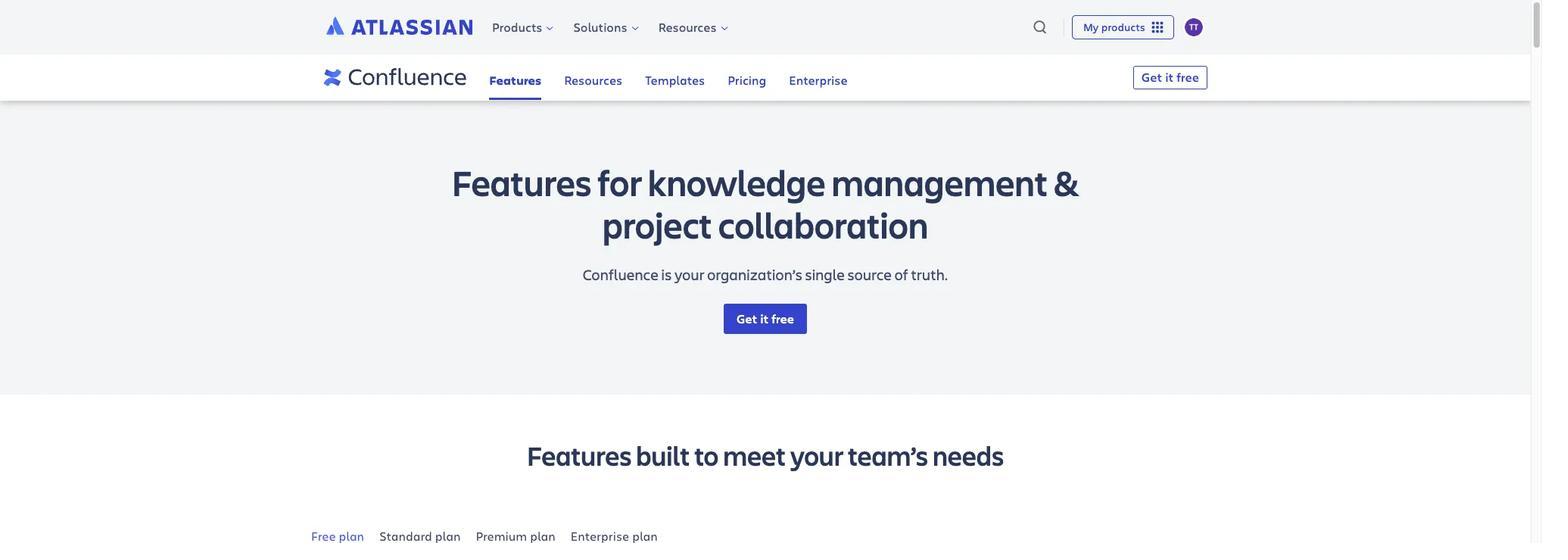 Task type: vqa. For each thing, say whether or not it's contained in the screenshot.
topmost the of
no



Task type: describe. For each thing, give the bounding box(es) containing it.
knowledge
[[648, 158, 826, 206]]

0 vertical spatial resources link
[[648, 16, 736, 38]]

enterprise
[[790, 72, 848, 88]]

products
[[492, 19, 543, 35]]

management
[[832, 158, 1048, 206]]

0 horizontal spatial it
[[761, 310, 769, 327]]

templates
[[646, 72, 705, 88]]

features for knowledge management & project collaboration
[[452, 158, 1080, 248]]

0 vertical spatial get it free link
[[1134, 66, 1208, 89]]

pricing
[[728, 72, 767, 88]]

features for features built to meet your team's needs
[[527, 437, 632, 473]]

0 horizontal spatial free
[[772, 310, 795, 327]]

team's
[[848, 437, 929, 473]]

get it free for topmost get it free link
[[1142, 69, 1200, 86]]

1 horizontal spatial free
[[1177, 69, 1200, 86]]

get for get it free link to the left
[[737, 310, 758, 327]]

is
[[662, 264, 672, 285]]

needs
[[933, 437, 1004, 473]]

pricing link
[[728, 55, 767, 100]]

1 horizontal spatial your
[[791, 437, 844, 473]]

source
[[848, 264, 892, 285]]

0 vertical spatial resources
[[659, 19, 717, 35]]

products link
[[482, 16, 562, 38]]

get it free for get it free link to the left
[[737, 310, 795, 327]]

meet
[[724, 437, 786, 473]]

project
[[603, 201, 713, 248]]



Task type: locate. For each thing, give the bounding box(es) containing it.
app switcher image
[[1150, 19, 1167, 36]]

1 horizontal spatial resources link
[[648, 16, 736, 38]]

it down app switcher image
[[1166, 69, 1174, 86]]

your right meet
[[791, 437, 844, 473]]

resources down solutions
[[564, 72, 623, 88]]

resources link
[[648, 16, 736, 38], [564, 55, 623, 100]]

solutions
[[574, 19, 628, 35]]

0 horizontal spatial get it free link
[[724, 304, 807, 334]]

resources link down solutions
[[564, 55, 623, 100]]

0 vertical spatial features
[[490, 72, 542, 89]]

0 horizontal spatial your
[[675, 264, 705, 285]]

0 horizontal spatial get it free
[[737, 310, 795, 327]]

features for features for knowledge management & project collaboration
[[452, 158, 592, 206]]

1 horizontal spatial get
[[1142, 69, 1163, 86]]

templates link
[[646, 55, 705, 100]]

0 vertical spatial get it free
[[1142, 69, 1200, 86]]

free down terry turtle image
[[1177, 69, 1200, 86]]

terry turtle image
[[1185, 18, 1204, 36]]

get down organization's
[[737, 310, 758, 327]]

get down app switcher image
[[1142, 69, 1163, 86]]

resources link up the templates link
[[648, 16, 736, 38]]

1 vertical spatial your
[[791, 437, 844, 473]]

get it free
[[1142, 69, 1200, 86], [737, 310, 795, 327]]

free
[[1177, 69, 1200, 86], [772, 310, 795, 327]]

0 horizontal spatial resources link
[[564, 55, 623, 100]]

1 vertical spatial resources
[[564, 72, 623, 88]]

1 horizontal spatial resources
[[659, 19, 717, 35]]

1 horizontal spatial it
[[1166, 69, 1174, 86]]

to
[[695, 437, 719, 473]]

get
[[1142, 69, 1163, 86], [737, 310, 758, 327]]

0 horizontal spatial resources
[[564, 72, 623, 88]]

1 horizontal spatial get it free link
[[1134, 66, 1208, 89]]

your right is
[[675, 264, 705, 285]]

1 vertical spatial resources link
[[564, 55, 623, 100]]

enterprise link
[[790, 55, 848, 100]]

resources
[[659, 19, 717, 35], [564, 72, 623, 88]]

features built to meet your team's needs
[[527, 437, 1004, 473]]

collaboration
[[719, 201, 929, 248]]

&
[[1054, 158, 1080, 206]]

1 vertical spatial get
[[737, 310, 758, 327]]

features inside the features for knowledge management & project collaboration
[[452, 158, 592, 206]]

single
[[806, 264, 845, 285]]

0 vertical spatial free
[[1177, 69, 1200, 86]]

0 vertical spatial get
[[1142, 69, 1163, 86]]

1 vertical spatial features
[[452, 158, 592, 206]]

confluence
[[583, 264, 659, 285]]

0 horizontal spatial get
[[737, 310, 758, 327]]

organization's
[[708, 264, 803, 285]]

1 vertical spatial it
[[761, 310, 769, 327]]

0 vertical spatial your
[[675, 264, 705, 285]]

0 vertical spatial it
[[1166, 69, 1174, 86]]

it down confluence is your organization's single source of truth.
[[761, 310, 769, 327]]

get it free link down confluence is your organization's single source of truth.
[[724, 304, 807, 334]]

get it free link
[[1134, 66, 1208, 89], [724, 304, 807, 334]]

for
[[598, 158, 642, 206]]

your
[[675, 264, 705, 285], [791, 437, 844, 473]]

1 vertical spatial get it free link
[[724, 304, 807, 334]]

features for features
[[490, 72, 542, 89]]

2 vertical spatial features
[[527, 437, 632, 473]]

truth.
[[912, 264, 949, 285]]

get it free down confluence is your organization's single source of truth.
[[737, 310, 795, 327]]

1 horizontal spatial get it free
[[1142, 69, 1200, 86]]

atlassian logo image
[[326, 17, 473, 35]]

get for topmost get it free link
[[1142, 69, 1163, 86]]

of
[[895, 264, 909, 285]]

built
[[637, 437, 690, 473]]

features
[[490, 72, 542, 89], [452, 158, 592, 206], [527, 437, 632, 473]]

features link
[[490, 55, 542, 100]]

it
[[1166, 69, 1174, 86], [761, 310, 769, 327]]

solutions link
[[563, 16, 647, 38]]

1 vertical spatial get it free
[[737, 310, 795, 327]]

free down confluence is your organization's single source of truth.
[[772, 310, 795, 327]]

confluence is your organization's single source of truth.
[[583, 264, 949, 285]]

get it free link down app switcher image
[[1134, 66, 1208, 89]]

1 vertical spatial free
[[772, 310, 795, 327]]

resources up the templates link
[[659, 19, 717, 35]]

get it free down app switcher image
[[1142, 69, 1200, 86]]



